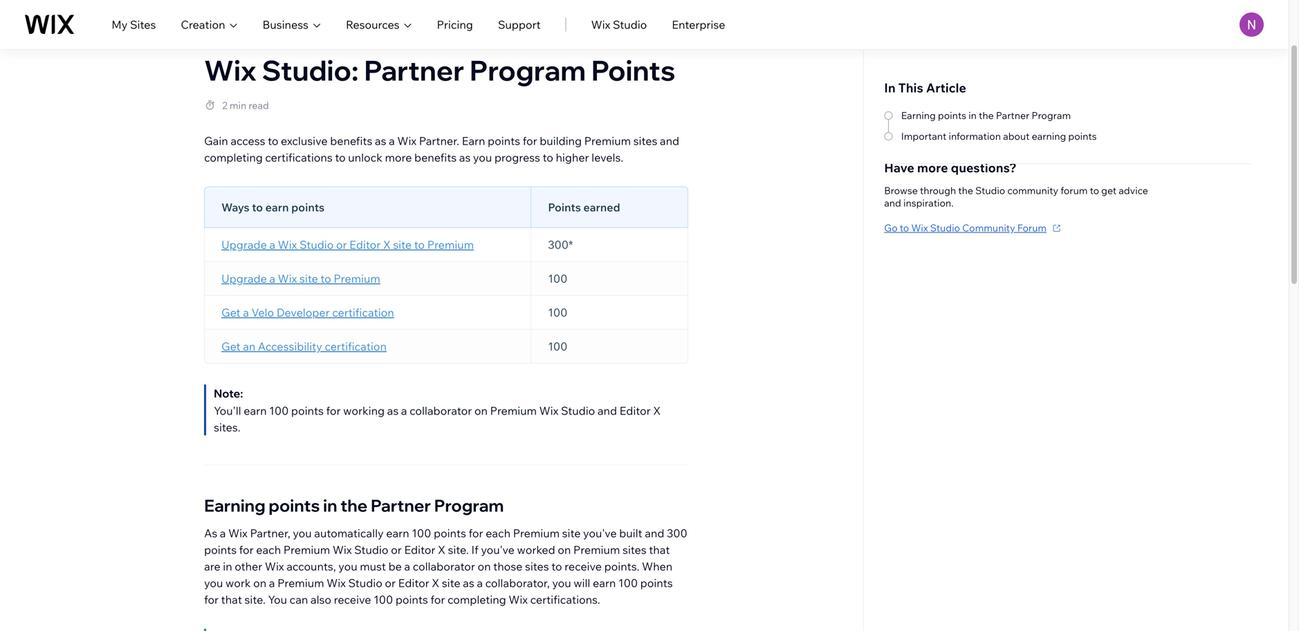 Task type: locate. For each thing, give the bounding box(es) containing it.
in right are
[[223, 560, 232, 573]]

that down work
[[221, 593, 242, 607]]

1 vertical spatial benefits
[[415, 151, 457, 164]]

more right unlock on the top of page
[[385, 151, 412, 164]]

0 vertical spatial site.
[[448, 543, 469, 557]]

get left an
[[222, 339, 241, 353]]

0 horizontal spatial that
[[221, 593, 242, 607]]

go to wix studio community forum link
[[885, 222, 1064, 234]]

in up automatically at the bottom of page
[[323, 495, 337, 516]]

a right working
[[401, 404, 407, 418]]

a right "as"
[[220, 526, 226, 540]]

that up when
[[649, 543, 670, 557]]

1 vertical spatial each
[[256, 543, 281, 557]]

0 horizontal spatial earning
[[204, 495, 266, 516]]

building
[[540, 134, 582, 148]]

completing down 'access'
[[204, 151, 263, 164]]

more inside gain access to exclusive benefits as a wix partner. earn points for building premium sites and completing certifications to unlock more benefits as you progress to higher levels.
[[385, 151, 412, 164]]

partner down resources popup button
[[364, 53, 464, 88]]

or up upgrade a wix site to premium link
[[336, 238, 347, 252]]

and
[[660, 134, 680, 148], [885, 197, 902, 209], [598, 404, 617, 418], [645, 526, 665, 540]]

1 vertical spatial collaborator
[[413, 560, 475, 573]]

0 horizontal spatial completing
[[204, 151, 263, 164]]

as down earn
[[459, 151, 471, 164]]

0 vertical spatial or
[[336, 238, 347, 252]]

0 vertical spatial get
[[222, 306, 241, 319]]

1 horizontal spatial that
[[649, 543, 670, 557]]

points left earned
[[548, 200, 581, 214]]

points down "wix studio" link
[[591, 53, 676, 88]]

earn up 'be'
[[386, 526, 409, 540]]

1 vertical spatial the
[[959, 184, 974, 197]]

upgrade a wix studio or editor x site to premium link
[[222, 238, 474, 252]]

creation button
[[181, 16, 238, 33]]

1 horizontal spatial points
[[591, 53, 676, 88]]

my sites link
[[112, 16, 156, 33]]

the down have more questions?
[[959, 184, 974, 197]]

the up automatically at the bottom of page
[[341, 495, 368, 516]]

0 vertical spatial in
[[969, 109, 977, 121]]

0 vertical spatial collaborator
[[410, 404, 472, 418]]

1 vertical spatial in
[[323, 495, 337, 516]]

have more questions?
[[885, 160, 1017, 175]]

and inside the as a wix partner, you automatically earn 100 points for each premium site you've built and 300 points for each premium wix studio or editor x site. if you've worked on premium sites that are in other wix accounts, you must be a collaborator on those sites to receive points. when you work on a premium wix studio or editor x site as a collaborator, you will earn 100 points for that site. you can also receive 100 points for completing wix certifications.
[[645, 526, 665, 540]]

studio inside "wix studio" link
[[613, 18, 647, 31]]

profile image image
[[1240, 12, 1264, 37]]

sites
[[634, 134, 658, 148], [623, 543, 647, 557], [525, 560, 549, 573]]

an
[[243, 339, 256, 353]]

can
[[290, 593, 308, 607]]

levels.
[[592, 151, 624, 164]]

get for get an accessibility certification
[[222, 339, 241, 353]]

collaborator,
[[486, 576, 550, 590]]

0 horizontal spatial benefits
[[330, 134, 373, 148]]

the up information
[[979, 109, 994, 121]]

or
[[336, 238, 347, 252], [391, 543, 402, 557], [385, 576, 396, 590]]

community
[[1008, 184, 1059, 197]]

min
[[230, 99, 247, 111]]

a down ways to earn points
[[269, 238, 275, 252]]

points.
[[605, 560, 640, 573]]

wix
[[591, 18, 611, 31], [204, 53, 257, 88], [397, 134, 417, 148], [912, 222, 928, 234], [278, 238, 297, 252], [278, 272, 297, 285], [539, 404, 559, 418], [228, 526, 248, 540], [333, 543, 352, 557], [265, 560, 284, 573], [327, 576, 346, 590], [509, 593, 528, 607]]

program up earning
[[1032, 109, 1071, 121]]

and inside gain access to exclusive benefits as a wix partner. earn points for building premium sites and completing certifications to unlock more benefits as you progress to higher levels.
[[660, 134, 680, 148]]

upgrade up velo
[[222, 272, 267, 285]]

editor
[[350, 238, 381, 252], [620, 404, 651, 418], [404, 543, 436, 557], [398, 576, 430, 590]]

a
[[389, 134, 395, 148], [269, 238, 275, 252], [269, 272, 275, 285], [243, 306, 249, 319], [401, 404, 407, 418], [220, 526, 226, 540], [404, 560, 410, 573], [269, 576, 275, 590], [477, 576, 483, 590]]

1 vertical spatial points
[[548, 200, 581, 214]]

progress
[[495, 151, 540, 164]]

you inside gain access to exclusive benefits as a wix partner. earn points for building premium sites and completing certifications to unlock more benefits as you progress to higher levels.
[[473, 151, 492, 164]]

earning points in the partner program up information
[[902, 109, 1071, 121]]

certification
[[332, 306, 394, 319], [325, 339, 387, 353]]

more up through
[[918, 160, 949, 175]]

collaborator inside note: you'll earn 100 points for working as a collaborator on premium wix studio and editor x sites.
[[410, 404, 472, 418]]

forum
[[1061, 184, 1088, 197]]

as right working
[[387, 404, 399, 418]]

1 horizontal spatial the
[[959, 184, 974, 197]]

earn right you'll
[[244, 404, 267, 418]]

1 vertical spatial receive
[[334, 593, 371, 607]]

receive up 'will'
[[565, 560, 602, 573]]

benefits up unlock on the top of page
[[330, 134, 373, 148]]

1 vertical spatial earning points in the partner program
[[204, 495, 504, 516]]

earning points in the partner program up automatically at the bottom of page
[[204, 495, 504, 516]]

a inside gain access to exclusive benefits as a wix partner. earn points for building premium sites and completing certifications to unlock more benefits as you progress to higher levels.
[[389, 134, 395, 148]]

partner up the about
[[996, 109, 1030, 121]]

2 vertical spatial program
[[434, 495, 504, 516]]

important information about earning points
[[902, 130, 1097, 142]]

studio inside browse through the studio community forum to get advice and inspiration.
[[976, 184, 1006, 197]]

you've left built
[[583, 526, 617, 540]]

completing
[[204, 151, 263, 164], [448, 593, 506, 607]]

1 vertical spatial partner
[[996, 109, 1030, 121]]

points
[[938, 109, 967, 121], [1069, 130, 1097, 142], [488, 134, 520, 148], [291, 200, 325, 214], [291, 404, 324, 418], [269, 495, 320, 516], [434, 526, 466, 540], [204, 543, 237, 557], [641, 576, 673, 590], [396, 593, 428, 607]]

1 horizontal spatial earning points in the partner program
[[902, 109, 1071, 121]]

ways to earn points
[[222, 200, 325, 214]]

0 horizontal spatial in
[[223, 560, 232, 573]]

0 vertical spatial earning
[[902, 109, 936, 121]]

for inside note: you'll earn 100 points for working as a collaborator on premium wix studio and editor x sites.
[[326, 404, 341, 418]]

you've up those
[[481, 543, 515, 557]]

site. left if
[[448, 543, 469, 557]]

upgrade for upgrade a wix site to premium
[[222, 272, 267, 285]]

2 get from the top
[[222, 339, 241, 353]]

program up if
[[434, 495, 504, 516]]

or up 'be'
[[391, 543, 402, 557]]

points inside gain access to exclusive benefits as a wix partner. earn points for building premium sites and completing certifications to unlock more benefits as you progress to higher levels.
[[488, 134, 520, 148]]

important
[[902, 130, 947, 142]]

get left velo
[[222, 306, 241, 319]]

1 vertical spatial upgrade
[[222, 272, 267, 285]]

browse
[[885, 184, 918, 197]]

2 vertical spatial in
[[223, 560, 232, 573]]

read
[[249, 99, 269, 111]]

a right 'be'
[[404, 560, 410, 573]]

get an accessibility certification link
[[222, 339, 387, 353]]

0 horizontal spatial each
[[256, 543, 281, 557]]

1 horizontal spatial each
[[486, 526, 511, 540]]

and inside browse through the studio community forum to get advice and inspiration.
[[885, 197, 902, 209]]

or down 'be'
[[385, 576, 396, 590]]

receive
[[565, 560, 602, 573], [334, 593, 371, 607]]

upgrade down ways
[[222, 238, 267, 252]]

collaborator inside the as a wix partner, you automatically earn 100 points for each premium site you've built and 300 points for each premium wix studio or editor x site. if you've worked on premium sites that are in other wix accounts, you must be a collaborator on those sites to receive points. when you work on a premium wix studio or editor x site as a collaborator, you will earn 100 points for that site. you can also receive 100 points for completing wix certifications.
[[413, 560, 475, 573]]

0 vertical spatial you've
[[583, 526, 617, 540]]

as
[[204, 526, 217, 540]]

partner.
[[419, 134, 460, 148]]

to inside the as a wix partner, you automatically earn 100 points for each premium site you've built and 300 points for each premium wix studio or editor x site. if you've worked on premium sites that are in other wix accounts, you must be a collaborator on those sites to receive points. when you work on a premium wix studio or editor x site as a collaborator, you will earn 100 points for that site. you can also receive 100 points for completing wix certifications.
[[552, 560, 562, 573]]

2 vertical spatial partner
[[371, 495, 431, 516]]

must
[[360, 560, 386, 573]]

get
[[1102, 184, 1117, 197]]

note: you'll earn 100 points for working as a collaborator on premium wix studio and editor x sites.
[[214, 386, 661, 434]]

certification right developer at the left of page
[[332, 306, 394, 319]]

in
[[885, 80, 896, 95]]

partner up automatically at the bottom of page
[[371, 495, 431, 516]]

pricing
[[437, 18, 473, 31]]

completing down collaborator,
[[448, 593, 506, 607]]

you left the must
[[339, 560, 357, 573]]

0 vertical spatial certification
[[332, 306, 394, 319]]

0 horizontal spatial site.
[[245, 593, 266, 607]]

100
[[548, 272, 568, 285], [548, 306, 568, 319], [548, 339, 568, 353], [269, 404, 289, 418], [412, 526, 431, 540], [619, 576, 638, 590], [374, 593, 393, 607]]

are
[[204, 560, 221, 573]]

receive right also
[[334, 593, 371, 607]]

you down earn
[[473, 151, 492, 164]]

for inside gain access to exclusive benefits as a wix partner. earn points for building premium sites and completing certifications to unlock more benefits as you progress to higher levels.
[[523, 134, 537, 148]]

program
[[470, 53, 586, 88], [1032, 109, 1071, 121], [434, 495, 504, 516]]

1 upgrade from the top
[[222, 238, 267, 252]]

1 vertical spatial get
[[222, 339, 241, 353]]

a inside note: you'll earn 100 points for working as a collaborator on premium wix studio and editor x sites.
[[401, 404, 407, 418]]

1 get from the top
[[222, 306, 241, 319]]

worked
[[517, 543, 555, 557]]

each down the partner,
[[256, 543, 281, 557]]

1 vertical spatial completing
[[448, 593, 506, 607]]

1 vertical spatial sites
[[623, 543, 647, 557]]

1 horizontal spatial in
[[323, 495, 337, 516]]

0 horizontal spatial points
[[548, 200, 581, 214]]

in inside the as a wix partner, you automatically earn 100 points for each premium site you've built and 300 points for each premium wix studio or editor x site. if you've worked on premium sites that are in other wix accounts, you must be a collaborator on those sites to receive points. when you work on a premium wix studio or editor x site as a collaborator, you will earn 100 points for that site. you can also receive 100 points for completing wix certifications.
[[223, 560, 232, 573]]

2 horizontal spatial in
[[969, 109, 977, 121]]

earning
[[902, 109, 936, 121], [204, 495, 266, 516]]

on
[[475, 404, 488, 418], [558, 543, 571, 557], [478, 560, 491, 573], [253, 576, 267, 590]]

earn
[[266, 200, 289, 214], [244, 404, 267, 418], [386, 526, 409, 540], [593, 576, 616, 590]]

to
[[268, 134, 279, 148], [335, 151, 346, 164], [543, 151, 554, 164], [1090, 184, 1100, 197], [252, 200, 263, 214], [900, 222, 909, 234], [414, 238, 425, 252], [321, 272, 331, 285], [552, 560, 562, 573]]

this
[[899, 80, 924, 95]]

0 vertical spatial points
[[591, 53, 676, 88]]

enterprise link
[[672, 16, 726, 33]]

0 vertical spatial sites
[[634, 134, 658, 148]]

forum
[[1018, 222, 1047, 234]]

upgrade
[[222, 238, 267, 252], [222, 272, 267, 285]]

0 vertical spatial each
[[486, 526, 511, 540]]

1 vertical spatial you've
[[481, 543, 515, 557]]

each up those
[[486, 526, 511, 540]]

wix inside note: you'll earn 100 points for working as a collaborator on premium wix studio and editor x sites.
[[539, 404, 559, 418]]

that
[[649, 543, 670, 557], [221, 593, 242, 607]]

2 upgrade from the top
[[222, 272, 267, 285]]

advice
[[1119, 184, 1149, 197]]

partner,
[[250, 526, 290, 540]]

earned
[[584, 200, 621, 214]]

a left "partner."
[[389, 134, 395, 148]]

0 vertical spatial upgrade
[[222, 238, 267, 252]]

benefits down "partner."
[[415, 151, 457, 164]]

1 vertical spatial site.
[[245, 593, 266, 607]]

questions?
[[951, 160, 1017, 175]]

1 horizontal spatial earning
[[902, 109, 936, 121]]

as down if
[[463, 576, 475, 590]]

earning up "as"
[[204, 495, 266, 516]]

0 vertical spatial the
[[979, 109, 994, 121]]

for
[[523, 134, 537, 148], [326, 404, 341, 418], [469, 526, 483, 540], [239, 543, 254, 557], [204, 593, 219, 607], [431, 593, 445, 607]]

2 vertical spatial sites
[[525, 560, 549, 573]]

site
[[393, 238, 412, 252], [300, 272, 318, 285], [562, 526, 581, 540], [442, 576, 461, 590]]

2 vertical spatial the
[[341, 495, 368, 516]]

studio inside go to wix studio community forum link
[[931, 222, 960, 234]]

1 vertical spatial that
[[221, 593, 242, 607]]

earning up important on the right top of the page
[[902, 109, 936, 121]]

0 vertical spatial benefits
[[330, 134, 373, 148]]

0 vertical spatial partner
[[364, 53, 464, 88]]

completing inside the as a wix partner, you automatically earn 100 points for each premium site you've built and 300 points for each premium wix studio or editor x site. if you've worked on premium sites that are in other wix accounts, you must be a collaborator on those sites to receive points. when you work on a premium wix studio or editor x site as a collaborator, you will earn 100 points for that site. you can also receive 100 points for completing wix certifications.
[[448, 593, 506, 607]]

more
[[385, 151, 412, 164], [918, 160, 949, 175]]

1 horizontal spatial receive
[[565, 560, 602, 573]]

you up certifications.
[[552, 576, 571, 590]]

0 vertical spatial completing
[[204, 151, 263, 164]]

1 horizontal spatial you've
[[583, 526, 617, 540]]

site. left you
[[245, 593, 266, 607]]

have
[[885, 160, 915, 175]]

premium
[[584, 134, 631, 148], [427, 238, 474, 252], [334, 272, 380, 285], [490, 404, 537, 418], [513, 526, 560, 540], [284, 543, 330, 557], [574, 543, 620, 557], [278, 576, 324, 590]]

1 horizontal spatial completing
[[448, 593, 506, 607]]

0 horizontal spatial more
[[385, 151, 412, 164]]

program down 'support' link
[[470, 53, 586, 88]]

certification down get a velo developer certification link
[[325, 339, 387, 353]]

earning points in the partner program
[[902, 109, 1071, 121], [204, 495, 504, 516]]

sites
[[130, 18, 156, 31]]

0 horizontal spatial earning points in the partner program
[[204, 495, 504, 516]]

you right the partner,
[[293, 526, 312, 540]]

as
[[375, 134, 386, 148], [459, 151, 471, 164], [387, 404, 399, 418], [463, 576, 475, 590]]

studio:
[[262, 53, 359, 88]]

0 horizontal spatial you've
[[481, 543, 515, 557]]

in up information
[[969, 109, 977, 121]]

if
[[472, 543, 479, 557]]



Task type: vqa. For each thing, say whether or not it's contained in the screenshot.
entering
no



Task type: describe. For each thing, give the bounding box(es) containing it.
go
[[885, 222, 898, 234]]

creation
[[181, 18, 225, 31]]

automatically
[[314, 526, 384, 540]]

you down are
[[204, 576, 223, 590]]

certifications
[[265, 151, 333, 164]]

on inside note: you'll earn 100 points for working as a collaborator on premium wix studio and editor x sites.
[[475, 404, 488, 418]]

about
[[1004, 130, 1030, 142]]

get a velo developer certification link
[[222, 306, 394, 319]]

built
[[619, 526, 643, 540]]

you'll
[[214, 404, 241, 418]]

wix studio: partner program points
[[204, 53, 676, 88]]

those
[[494, 560, 523, 573]]

100 inside note: you'll earn 100 points for working as a collaborator on premium wix studio and editor x sites.
[[269, 404, 289, 418]]

a left velo
[[243, 306, 249, 319]]

wix studio
[[591, 18, 647, 31]]

as a wix partner, you automatically earn 100 points for each premium site you've built and 300 points for each premium wix studio or editor x site. if you've worked on premium sites that are in other wix accounts, you must be a collaborator on those sites to receive points. when you work on a premium wix studio or editor x site as a collaborator, you will earn 100 points for that site. you can also receive 100 points for completing wix certifications.
[[204, 526, 688, 607]]

business
[[263, 18, 309, 31]]

points inside note: you'll earn 100 points for working as a collaborator on premium wix studio and editor x sites.
[[291, 404, 324, 418]]

when
[[642, 560, 673, 573]]

1 vertical spatial earning
[[204, 495, 266, 516]]

support
[[498, 18, 541, 31]]

resources
[[346, 18, 400, 31]]

2
[[222, 99, 227, 111]]

upgrade a wix site to premium link
[[222, 272, 380, 285]]

higher
[[556, 151, 589, 164]]

get an accessibility certification
[[222, 339, 387, 353]]

through
[[920, 184, 956, 197]]

support link
[[498, 16, 541, 33]]

working
[[343, 404, 385, 418]]

1 horizontal spatial site.
[[448, 543, 469, 557]]

2 vertical spatial or
[[385, 576, 396, 590]]

you
[[268, 593, 287, 607]]

access
[[231, 134, 265, 148]]

as up unlock on the top of page
[[375, 134, 386, 148]]

sites inside gain access to exclusive benefits as a wix partner. earn points for building premium sites and completing certifications to unlock more benefits as you progress to higher levels.
[[634, 134, 658, 148]]

pricing link
[[437, 16, 473, 33]]

accessibility
[[258, 339, 322, 353]]

earn right ways
[[266, 200, 289, 214]]

developer
[[277, 306, 330, 319]]

get for get a velo developer certification
[[222, 306, 241, 319]]

community
[[963, 222, 1016, 234]]

my sites
[[112, 18, 156, 31]]

certifications.
[[531, 593, 601, 607]]

300*
[[548, 238, 573, 252]]

get a velo developer certification
[[222, 306, 394, 319]]

as inside note: you'll earn 100 points for working as a collaborator on premium wix studio and editor x sites.
[[387, 404, 399, 418]]

upgrade a wix studio or editor x site to premium
[[222, 238, 474, 252]]

upgrade a wix site to premium
[[222, 272, 380, 285]]

1 horizontal spatial more
[[918, 160, 949, 175]]

other
[[235, 560, 262, 573]]

studio inside note: you'll earn 100 points for working as a collaborator on premium wix studio and editor x sites.
[[561, 404, 595, 418]]

earn inside note: you'll earn 100 points for working as a collaborator on premium wix studio and editor x sites.
[[244, 404, 267, 418]]

earn right 'will'
[[593, 576, 616, 590]]

premium inside note: you'll earn 100 points for working as a collaborator on premium wix studio and editor x sites.
[[490, 404, 537, 418]]

accounts,
[[287, 560, 336, 573]]

gain
[[204, 134, 228, 148]]

and inside note: you'll earn 100 points for working as a collaborator on premium wix studio and editor x sites.
[[598, 404, 617, 418]]

a up velo
[[269, 272, 275, 285]]

my
[[112, 18, 128, 31]]

0 horizontal spatial the
[[341, 495, 368, 516]]

premium inside gain access to exclusive benefits as a wix partner. earn points for building premium sites and completing certifications to unlock more benefits as you progress to higher levels.
[[584, 134, 631, 148]]

0 horizontal spatial receive
[[334, 593, 371, 607]]

points earned
[[548, 200, 621, 214]]

gain access to exclusive benefits as a wix partner. earn points for building premium sites and completing certifications to unlock more benefits as you progress to higher levels.
[[204, 134, 680, 164]]

velo
[[252, 306, 274, 319]]

x inside note: you'll earn 100 points for working as a collaborator on premium wix studio and editor x sites.
[[653, 404, 661, 418]]

a up you
[[269, 576, 275, 590]]

in this article
[[885, 80, 967, 95]]

browse through the studio community forum to get advice and inspiration.
[[885, 184, 1149, 209]]

1 vertical spatial program
[[1032, 109, 1071, 121]]

be
[[389, 560, 402, 573]]

upgrade for upgrade a wix studio or editor x site to premium
[[222, 238, 267, 252]]

editor inside note: you'll earn 100 points for working as a collaborator on premium wix studio and editor x sites.
[[620, 404, 651, 418]]

resources button
[[346, 16, 412, 33]]

also
[[311, 593, 332, 607]]

unlock
[[348, 151, 383, 164]]

as inside the as a wix partner, you automatically earn 100 points for each premium site you've built and 300 points for each premium wix studio or editor x site. if you've worked on premium sites that are in other wix accounts, you must be a collaborator on those sites to receive points. when you work on a premium wix studio or editor x site as a collaborator, you will earn 100 points for that site. you can also receive 100 points for completing wix certifications.
[[463, 576, 475, 590]]

exclusive
[[281, 134, 328, 148]]

enterprise
[[672, 18, 726, 31]]

0 vertical spatial earning points in the partner program
[[902, 109, 1071, 121]]

1 vertical spatial certification
[[325, 339, 387, 353]]

information
[[949, 130, 1001, 142]]

1 vertical spatial or
[[391, 543, 402, 557]]

2 min read
[[222, 99, 269, 111]]

note:
[[214, 386, 243, 400]]

300
[[667, 526, 688, 540]]

work
[[226, 576, 251, 590]]

to inside browse through the studio community forum to get advice and inspiration.
[[1090, 184, 1100, 197]]

ways
[[222, 200, 250, 214]]

inspiration.
[[904, 197, 954, 209]]

0 vertical spatial receive
[[565, 560, 602, 573]]

go to wix studio community forum
[[885, 222, 1047, 234]]

sites.
[[214, 420, 241, 434]]

wix inside gain access to exclusive benefits as a wix partner. earn points for building premium sites and completing certifications to unlock more benefits as you progress to higher levels.
[[397, 134, 417, 148]]

earning
[[1032, 130, 1067, 142]]

will
[[574, 576, 591, 590]]

a down if
[[477, 576, 483, 590]]

completing inside gain access to exclusive benefits as a wix partner. earn points for building premium sites and completing certifications to unlock more benefits as you progress to higher levels.
[[204, 151, 263, 164]]

wix studio link
[[591, 16, 647, 33]]

article
[[926, 80, 967, 95]]

0 vertical spatial program
[[470, 53, 586, 88]]

earn
[[462, 134, 485, 148]]

the inside browse through the studio community forum to get advice and inspiration.
[[959, 184, 974, 197]]

2 horizontal spatial the
[[979, 109, 994, 121]]

0 vertical spatial that
[[649, 543, 670, 557]]

1 horizontal spatial benefits
[[415, 151, 457, 164]]

business button
[[263, 16, 321, 33]]



